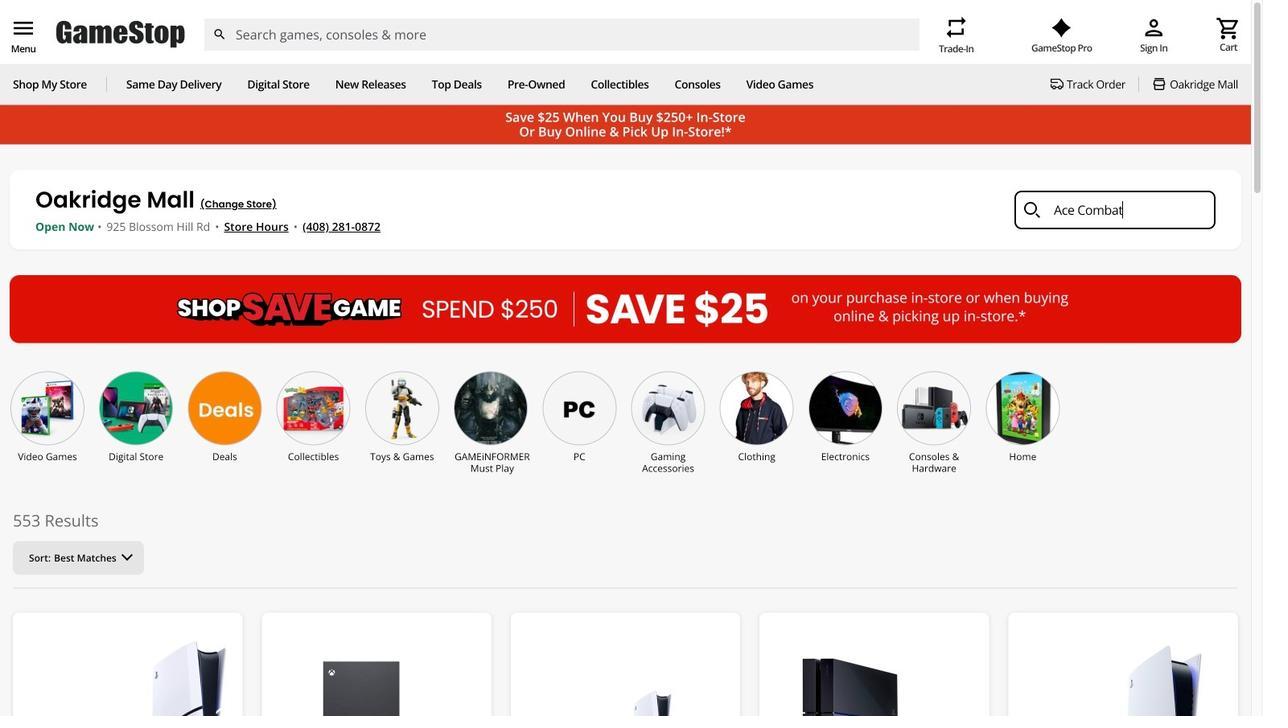 Task type: locate. For each thing, give the bounding box(es) containing it.
sony playstation 5 slim console digital edition image
[[26, 642, 230, 716]]

gamestop image
[[56, 19, 185, 50]]

Search games, consoles & more search field
[[236, 18, 891, 51]]

None search field
[[204, 18, 920, 51]]

microsoft xbox series x console image
[[275, 642, 479, 716]]



Task type: vqa. For each thing, say whether or not it's contained in the screenshot.
Find items from this store field
yes



Task type: describe. For each thing, give the bounding box(es) containing it.
Find items from this store field
[[1015, 191, 1216, 229]]

sony playstation 5 slim console disc edition image
[[524, 642, 727, 716]]

gamestop pro icon image
[[1052, 18, 1072, 38]]

sony playstation 5 console image
[[1021, 642, 1225, 716]]

sony playstation 4 500gb console gamestop premium refurbished image
[[773, 642, 976, 716]]

search icon image
[[1024, 202, 1040, 218]]



